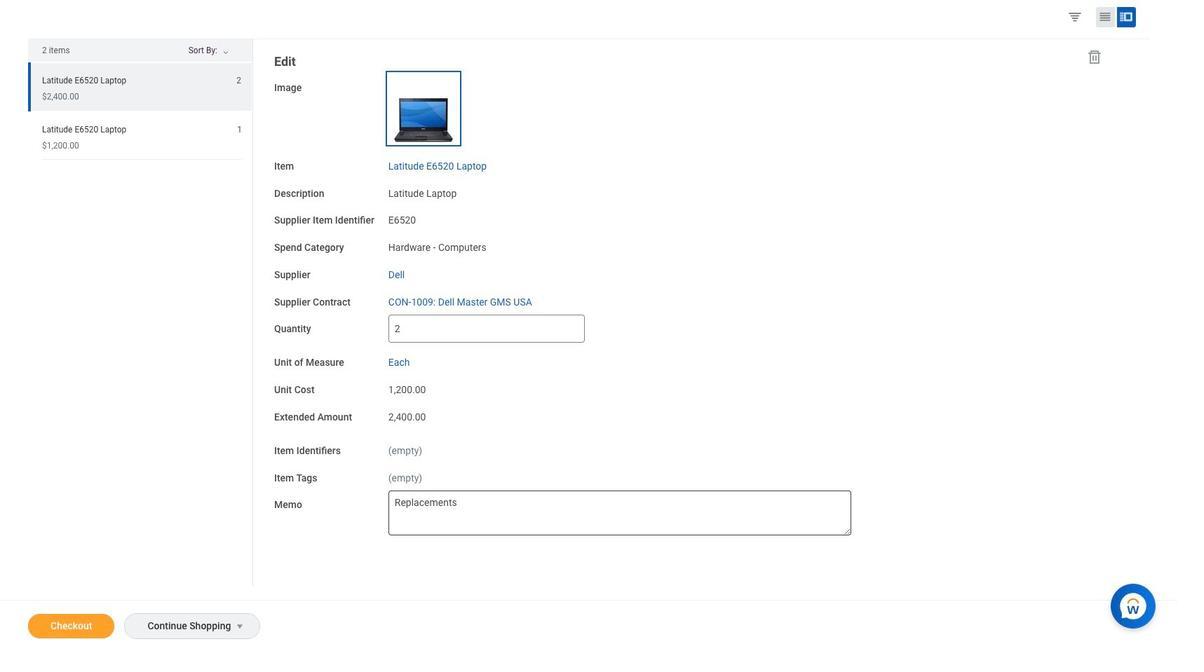 Task type: describe. For each thing, give the bounding box(es) containing it.
item list list box
[[28, 62, 252, 160]]

hardware - computers element
[[388, 239, 487, 253]]

navigation pane region
[[253, 39, 1121, 563]]

chevron down image
[[217, 50, 234, 60]]

Toggle to Grid view radio
[[1096, 7, 1115, 27]]

e6520.jpg image
[[388, 74, 459, 144]]

toggle to list detail view image
[[1119, 10, 1133, 24]]



Task type: locate. For each thing, give the bounding box(es) containing it.
caret down image
[[232, 621, 249, 633]]

None text field
[[388, 491, 851, 536]]

select to filter grid data image
[[1067, 9, 1083, 24]]

none text field inside "navigation pane" region
[[388, 491, 851, 536]]

none text field inside "navigation pane" region
[[388, 315, 585, 343]]

None text field
[[388, 315, 585, 343]]

delete image
[[1086, 48, 1103, 65]]

Toggle to List Detail view radio
[[1117, 7, 1136, 27]]

arrow down image
[[234, 47, 251, 56]]

toggle to grid view image
[[1098, 10, 1112, 24]]

workday assistant region
[[1111, 579, 1161, 629]]

option group
[[1065, 6, 1147, 30]]

region
[[28, 39, 253, 585]]



Task type: vqa. For each thing, say whether or not it's contained in the screenshot.
Item List list box
yes



